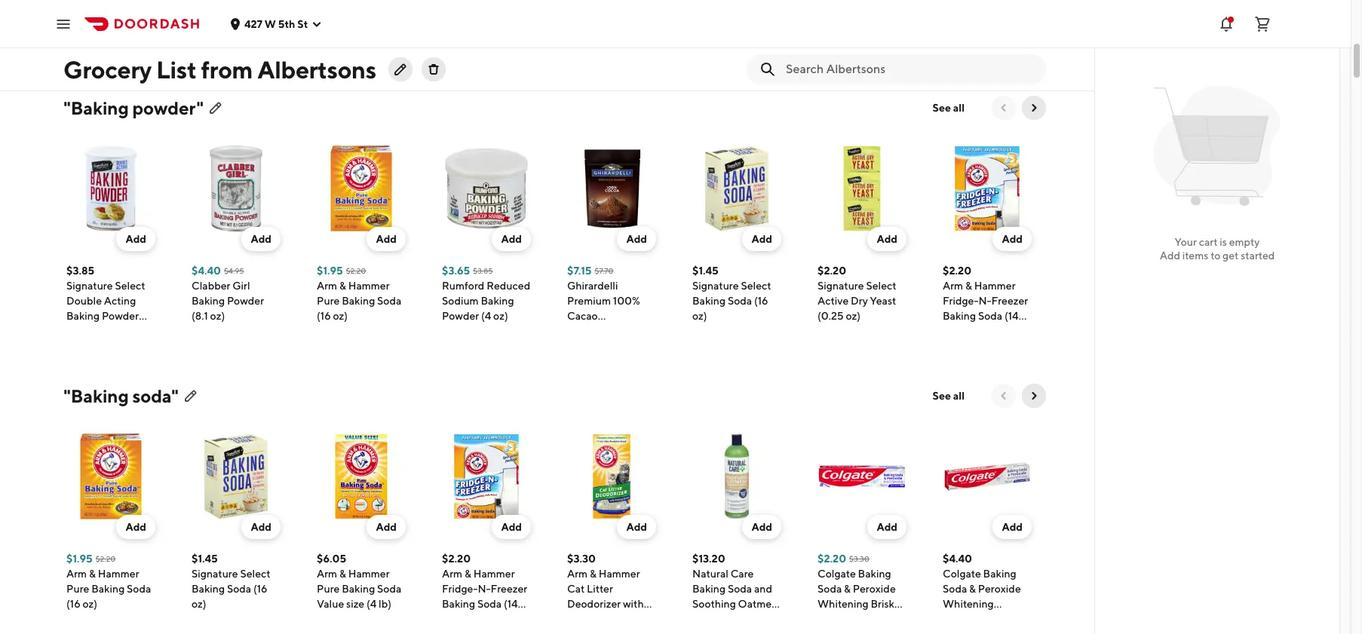 Task type: vqa. For each thing, say whether or not it's contained in the screenshot.
"Arthur" within King Arthur Baking Company Organic Artisan All Purpose Flour (2 lb)
yes



Task type: locate. For each thing, give the bounding box(es) containing it.
1 vertical spatial signature select baking soda (16 oz) image
[[192, 432, 281, 521]]

soda inside $3.30 arm & hammer cat litter deodorizer with baking soda (20 oz)
[[603, 614, 627, 626]]

next image
[[1029, 102, 1041, 114], [1029, 390, 1041, 402]]

$1.45
[[693, 265, 719, 277], [192, 553, 218, 565]]

flour
[[234, 7, 259, 19], [109, 22, 134, 34], [374, 37, 400, 49], [610, 37, 635, 49], [860, 37, 886, 49]]

0 vertical spatial brisk
[[871, 598, 895, 611]]

$4.40
[[192, 265, 221, 277], [943, 553, 973, 565]]

$7.70
[[595, 266, 614, 275]]

1 horizontal spatial toothpaste
[[943, 614, 997, 626]]

open menu image
[[54, 15, 72, 33]]

2 all from the top
[[954, 390, 965, 402]]

0 vertical spatial all
[[954, 102, 965, 114]]

0 vertical spatial (14
[[1005, 310, 1019, 322]]

"baking soda"
[[63, 386, 179, 407]]

organic
[[818, 7, 857, 19], [317, 22, 356, 34]]

whitening inside $4.40 colgate baking soda & peroxide whitening toothpaste brisk mint (6 oz)
[[943, 598, 994, 611]]

1 horizontal spatial $4.40
[[943, 553, 973, 565]]

baking
[[317, 7, 350, 19], [568, 7, 601, 19], [192, 295, 225, 307], [342, 295, 375, 307], [481, 295, 514, 307], [693, 295, 726, 307], [66, 310, 100, 322], [943, 310, 977, 322], [568, 340, 601, 352], [858, 568, 892, 580], [984, 568, 1017, 580], [91, 583, 125, 595], [192, 583, 225, 595], [342, 583, 375, 595], [693, 583, 726, 595], [442, 598, 476, 611], [568, 614, 601, 626]]

1 horizontal spatial whitening
[[943, 598, 994, 611]]

signature inside $3.85 signature select double acting baking powder (8.1 oz)
[[66, 280, 113, 292]]

arm & hammer fridge-n-freezer baking soda (14 oz) image
[[943, 144, 1032, 233], [442, 432, 531, 521]]

0 horizontal spatial (8.1
[[66, 325, 83, 337]]

0 horizontal spatial mint
[[818, 614, 841, 626]]

1 previous image from the top
[[998, 102, 1010, 114]]

purpose inside o organics organic unbleached all purpose flour (5 lb)
[[818, 37, 858, 49]]

$4.40 up (6
[[943, 553, 973, 565]]

purpose inside king arthur baking company organic artisan all purpose flour (2 lb)
[[332, 37, 372, 49]]

see all button for "baking soda"
[[924, 384, 974, 408]]

1 horizontal spatial king
[[568, 0, 590, 4]]

2 toothpaste from the left
[[943, 614, 997, 626]]

"baking down grocery on the left of page
[[63, 97, 129, 118]]

1 horizontal spatial peroxide
[[979, 583, 1022, 595]]

grocery list from albertsons
[[63, 55, 376, 84]]

next image for "baking soda"
[[1029, 390, 1041, 402]]

see
[[933, 102, 952, 114], [933, 390, 952, 402]]

1 king from the left
[[317, 0, 339, 4]]

powder
[[227, 295, 264, 307], [102, 310, 139, 322], [442, 310, 479, 322], [603, 340, 640, 352]]

2 colgate from the left
[[943, 568, 982, 580]]

1 colgate from the left
[[818, 568, 856, 580]]

lb) inside the king arthur baking company unbleached all- purpose flour (5 lb)
[[568, 52, 580, 64]]

arthur inside the king arthur baking company unbleached all- purpose flour (5 lb)
[[592, 0, 623, 4]]

427 w 5th st
[[245, 18, 308, 30]]

(8.1
[[192, 310, 208, 322], [66, 325, 83, 337]]

unsweetened
[[568, 325, 634, 337]]

0 horizontal spatial signature select baking soda (16 oz) image
[[192, 432, 281, 521]]

0 vertical spatial update list image
[[395, 63, 407, 75]]

unbleached
[[568, 22, 627, 34], [818, 22, 877, 34]]

add
[[126, 233, 146, 245], [251, 233, 272, 245], [376, 233, 397, 245], [501, 233, 522, 245], [627, 233, 648, 245], [752, 233, 773, 245], [877, 233, 898, 245], [1003, 233, 1023, 245], [1160, 250, 1181, 262], [126, 521, 146, 534], [251, 521, 272, 534], [376, 521, 397, 534], [501, 521, 522, 534], [627, 521, 648, 534], [752, 521, 773, 534], [877, 521, 898, 534], [1003, 521, 1023, 534]]

signature for the leftmost signature select baking soda (16 oz) image
[[192, 568, 238, 580]]

1 horizontal spatial $2.20 arm & hammer fridge-n-freezer baking soda (14 oz)
[[943, 265, 1029, 337]]

2 see all button from the top
[[924, 384, 974, 408]]

see all
[[933, 102, 965, 114], [933, 390, 965, 402]]

acting
[[104, 295, 136, 307]]

organic down "organics"
[[818, 7, 857, 19]]

(2 left 5th
[[261, 7, 271, 19]]

0 vertical spatial organic
[[818, 7, 857, 19]]

update list image right soda"
[[185, 390, 197, 402]]

flour down artisan
[[374, 37, 400, 49]]

(8.1 down double
[[66, 325, 83, 337]]

5th
[[278, 18, 295, 30]]

company for artisan
[[352, 7, 399, 19]]

soda inside $6.05 arm & hammer pure baking soda value size (4 lb)
[[377, 583, 402, 595]]

1 horizontal spatial (8.1
[[192, 310, 208, 322]]

see all for "baking soda"
[[933, 390, 965, 402]]

(5 inside the king arthur baking company unbleached all- purpose flour (5 lb)
[[637, 37, 647, 49]]

1 horizontal spatial (14
[[1005, 310, 1019, 322]]

powder down unsweetened
[[603, 340, 640, 352]]

baking inside $3.85 signature select double acting baking powder (8.1 oz)
[[66, 310, 100, 322]]

0 vertical spatial see all button
[[924, 96, 974, 120]]

(8
[[642, 340, 652, 352]]

all
[[954, 102, 965, 114], [954, 390, 965, 402]]

notification bell image
[[1218, 15, 1236, 33]]

$1.95 for leftmost arm & hammer pure baking soda (16 oz) image
[[66, 553, 93, 565]]

2 (5 from the left
[[888, 37, 898, 49]]

$1.45 for the leftmost signature select baking soda (16 oz) image
[[192, 553, 218, 565]]

2 king from the left
[[568, 0, 590, 4]]

update list image left the 'delete list' icon
[[395, 63, 407, 75]]

1 vertical spatial $1.95
[[66, 553, 93, 565]]

0 horizontal spatial (2
[[261, 7, 271, 19]]

dog
[[693, 614, 713, 626]]

soda
[[377, 295, 402, 307], [728, 295, 753, 307], [979, 310, 1003, 322], [127, 583, 151, 595], [227, 583, 251, 595], [377, 583, 402, 595], [728, 583, 753, 595], [818, 583, 842, 595], [943, 583, 968, 595], [478, 598, 502, 611], [603, 614, 627, 626]]

all right sifted
[[118, 7, 132, 19]]

arm & hammer pure baking soda (16 oz) image
[[317, 144, 406, 233], [66, 432, 155, 521]]

all inside signature select pre-sifted all purpose flour (32 oz)
[[118, 7, 132, 19]]

1 horizontal spatial n-
[[979, 295, 992, 307]]

toothpaste
[[843, 614, 897, 626], [943, 614, 997, 626]]

1 toothpaste from the left
[[843, 614, 897, 626]]

0 vertical spatial see
[[933, 102, 952, 114]]

$2.20 arm & hammer fridge-n-freezer baking soda (14 oz) for "arm & hammer fridge-n-freezer baking soda (14 oz)" image to the bottom
[[442, 553, 528, 626]]

whitening
[[818, 598, 869, 611], [943, 598, 994, 611]]

0 vertical spatial next image
[[1029, 102, 1041, 114]]

(14 for "arm & hammer fridge-n-freezer baking soda (14 oz)" image to the bottom
[[504, 598, 518, 611]]

0 horizontal spatial unbleached
[[568, 22, 627, 34]]

0 vertical spatial mint
[[818, 614, 841, 626]]

0 vertical spatial (8.1
[[192, 310, 208, 322]]

&
[[340, 280, 346, 292], [966, 280, 973, 292], [89, 568, 96, 580], [340, 568, 346, 580], [465, 568, 472, 580], [590, 568, 597, 580], [845, 583, 851, 595], [970, 583, 977, 595]]

1 whitening from the left
[[818, 598, 869, 611]]

baking inside $4.40 colgate baking soda & peroxide whitening toothpaste brisk mint (6 oz)
[[984, 568, 1017, 580]]

1 horizontal spatial colgate
[[943, 568, 982, 580]]

peroxide inside $2.20 $3.30 colgate baking soda & peroxide whitening brisk mint toothpaste (4 oz)
[[853, 583, 896, 595]]

all up 427
[[250, 0, 263, 4]]

flour left (32
[[109, 22, 134, 34]]

signature select baking soda (16 oz) image
[[693, 144, 782, 233], [192, 432, 281, 521]]

oz) inside $3.85 signature select double acting baking powder (8.1 oz)
[[85, 325, 100, 337]]

2 unbleached from the left
[[818, 22, 877, 34]]

1 horizontal spatial fridge-
[[943, 295, 979, 307]]

1 horizontal spatial freezer
[[992, 295, 1029, 307]]

(8.1 down the clabber
[[192, 310, 208, 322]]

all up albertsons at the left top of the page
[[317, 37, 330, 49]]

brisk inside $4.40 colgate baking soda & peroxide whitening toothpaste brisk mint (6 oz)
[[1000, 614, 1023, 626]]

2 "baking from the top
[[63, 386, 129, 407]]

clabber girl baking powder (8.1 oz) image
[[192, 144, 281, 233]]

all-
[[629, 22, 646, 34]]

(8.1 inside $3.85 signature select double acting baking powder (8.1 oz)
[[66, 325, 83, 337]]

sifted
[[88, 7, 116, 19]]

ghirardelli premium 100% cacao unsweetened baking powder (8 oz) image
[[568, 144, 657, 233]]

hammer inside $3.30 arm & hammer cat litter deodorizer with baking soda (20 oz)
[[599, 568, 640, 580]]

(4 inside $2.20 $3.30 colgate baking soda & peroxide whitening brisk mint toothpaste (4 oz)
[[818, 629, 828, 635]]

1 vertical spatial see all button
[[924, 384, 974, 408]]

peroxide inside $4.40 colgate baking soda & peroxide whitening toothpaste brisk mint (6 oz)
[[979, 583, 1022, 595]]

pure
[[317, 295, 340, 307], [66, 583, 89, 595], [317, 583, 340, 595]]

$3.85 up double
[[66, 265, 94, 277]]

signature inside signature select pre-sifted all purpose flour (32 oz)
[[66, 0, 113, 4]]

2 company from the left
[[603, 7, 650, 19]]

mint for whitening
[[818, 614, 841, 626]]

$4.95
[[224, 266, 244, 275]]

2 next image from the top
[[1029, 390, 1041, 402]]

clean
[[693, 629, 721, 635]]

arthur
[[341, 0, 373, 4], [592, 0, 623, 4]]

1 horizontal spatial $1.45 signature select baking soda (16 oz)
[[693, 265, 772, 322]]

2 previous image from the top
[[998, 390, 1010, 402]]

mint inside $2.20 $3.30 colgate baking soda & peroxide whitening brisk mint toothpaste (4 oz)
[[818, 614, 841, 626]]

1 horizontal spatial (2
[[317, 52, 327, 64]]

$4.40 inside $4.40 $4.95 clabber girl baking powder (8.1 oz)
[[192, 265, 221, 277]]

1 horizontal spatial $3.30
[[850, 555, 870, 564]]

organics
[[829, 0, 873, 4]]

0 horizontal spatial peroxide
[[853, 583, 896, 595]]

powder inside $4.40 $4.95 clabber girl baking powder (8.1 oz)
[[227, 295, 264, 307]]

baking inside the king arthur baking company unbleached all- purpose flour (5 lb)
[[568, 7, 601, 19]]

lb)
[[192, 22, 204, 34], [329, 52, 341, 64], [568, 52, 580, 64], [818, 52, 831, 64], [379, 598, 392, 611]]

$1.45 for the rightmost signature select baking soda (16 oz) image
[[693, 265, 719, 277]]

(2 inside king arthur baking company organic artisan all purpose flour (2 lb)
[[317, 52, 327, 64]]

1 horizontal spatial $3.85
[[473, 266, 493, 275]]

1 peroxide from the left
[[853, 583, 896, 595]]

oz) inside $7.15 $7.70 ghirardelli premium 100% cacao unsweetened baking powder (8 oz)
[[568, 355, 582, 368]]

flour down all-
[[610, 37, 635, 49]]

0 vertical spatial arm & hammer fridge-n-freezer baking soda (14 oz) image
[[943, 144, 1032, 233]]

$4.40 for $4.40 $4.95 clabber girl baking powder (8.1 oz)
[[192, 265, 221, 277]]

$3.85 up the rumford
[[473, 266, 493, 275]]

$4.40 colgate baking soda & peroxide whitening toothpaste brisk mint (6 oz)
[[943, 553, 1023, 635]]

0 horizontal spatial brisk
[[871, 598, 895, 611]]

0 vertical spatial $2.20 arm & hammer fridge-n-freezer baking soda (14 oz)
[[943, 265, 1029, 337]]

0 vertical spatial $1.45
[[693, 265, 719, 277]]

0 vertical spatial fridge-
[[943, 295, 979, 307]]

add inside your cart is empty add items to get started
[[1160, 250, 1181, 262]]

purpose
[[192, 7, 232, 19], [66, 22, 106, 34], [332, 37, 372, 49], [568, 37, 608, 49], [818, 37, 858, 49]]

signature inside $2.20 signature select active dry yeast (0.25 oz)
[[818, 280, 865, 292]]

(0.25
[[818, 310, 844, 322]]

to
[[1211, 250, 1221, 262]]

1 see from the top
[[933, 102, 952, 114]]

lb) inside o organics organic unbleached all purpose flour (5 lb)
[[818, 52, 831, 64]]

baking inside $13.20 natural care baking soda and soothing oatmeal dog shampoo clean scent
[[693, 583, 726, 595]]

arm for "arm & hammer fridge-n-freezer baking soda (14 oz)" image to the bottom
[[442, 568, 463, 580]]

1 horizontal spatial mint
[[943, 629, 966, 635]]

$3.30 inside $2.20 $3.30 colgate baking soda & peroxide whitening brisk mint toothpaste (4 oz)
[[850, 555, 870, 564]]

"baking left soda"
[[63, 386, 129, 407]]

1 vertical spatial mint
[[943, 629, 966, 635]]

0 vertical spatial (2
[[261, 7, 271, 19]]

arm for the arm & hammer cat litter deodorizer with baking soda (20 oz) image
[[568, 568, 588, 580]]

1 vertical spatial organic
[[317, 22, 356, 34]]

1 vertical spatial (14
[[504, 598, 518, 611]]

company
[[352, 7, 399, 19], [603, 7, 650, 19]]

1 vertical spatial $1.45 signature select baking soda (16 oz)
[[192, 553, 271, 611]]

company up all-
[[603, 7, 650, 19]]

pre-
[[66, 7, 88, 19]]

soda"
[[132, 386, 179, 407]]

0 horizontal spatial arm & hammer pure baking soda (16 oz) image
[[66, 432, 155, 521]]

1 vertical spatial all
[[954, 390, 965, 402]]

0 horizontal spatial toothpaste
[[843, 614, 897, 626]]

company up artisan
[[352, 7, 399, 19]]

mint
[[818, 614, 841, 626], [943, 629, 966, 635]]

(5 up search albertsons search field
[[888, 37, 898, 49]]

powder inside $3.85 signature select double acting baking powder (8.1 oz)
[[102, 310, 139, 322]]

(5
[[637, 37, 647, 49], [888, 37, 898, 49]]

arthur for unbleached
[[592, 0, 623, 4]]

arm inside $6.05 arm & hammer pure baking soda value size (4 lb)
[[317, 568, 337, 580]]

mint inside $4.40 colgate baking soda & peroxide whitening toothpaste brisk mint (6 oz)
[[943, 629, 966, 635]]

(4
[[481, 310, 492, 322], [367, 598, 377, 611], [818, 629, 828, 635]]

0 horizontal spatial $1.95 $2.20 arm & hammer pure baking soda (16 oz)
[[66, 553, 151, 611]]

$4.40 $4.95 clabber girl baking powder (8.1 oz)
[[192, 265, 264, 322]]

1 vertical spatial (8.1
[[66, 325, 83, 337]]

1 next image from the top
[[1029, 102, 1041, 114]]

1 see all from the top
[[933, 102, 965, 114]]

$4.40 inside $4.40 colgate baking soda & peroxide whitening toothpaste brisk mint (6 oz)
[[943, 553, 973, 565]]

select inside $2.20 signature select active dry yeast (0.25 oz)
[[867, 280, 897, 292]]

0 vertical spatial "baking
[[63, 97, 129, 118]]

oz) inside $3.65 $3.85 rumford reduced sodium baking powder (4 oz)
[[494, 310, 508, 322]]

Search Albertsons search field
[[786, 61, 1035, 78]]

0 horizontal spatial n-
[[478, 583, 491, 595]]

delete list image
[[428, 63, 440, 75]]

0 vertical spatial $1.95
[[317, 265, 343, 277]]

1 company from the left
[[352, 7, 399, 19]]

previous image
[[998, 102, 1010, 114], [998, 390, 1010, 402]]

unbleached down "organics"
[[818, 22, 877, 34]]

0 vertical spatial previous image
[[998, 102, 1010, 114]]

1 vertical spatial $1.45
[[192, 553, 218, 565]]

clabber
[[192, 280, 231, 292]]

1 vertical spatial see all
[[933, 390, 965, 402]]

0 vertical spatial (4
[[481, 310, 492, 322]]

items
[[1183, 250, 1209, 262]]

1 vertical spatial "baking
[[63, 386, 129, 407]]

(2 inside gold medal all purpose flour (2 lb)
[[261, 7, 271, 19]]

deodorizer
[[568, 598, 621, 611]]

arthur inside king arthur baking company organic artisan all purpose flour (2 lb)
[[341, 0, 373, 4]]

2 arthur from the left
[[592, 0, 623, 4]]

1 vertical spatial $4.40
[[943, 553, 973, 565]]

dry
[[851, 295, 868, 307]]

grocery
[[63, 55, 152, 84]]

0 vertical spatial $1.95 $2.20 arm & hammer pure baking soda (16 oz)
[[317, 265, 402, 322]]

1 all from the top
[[954, 102, 965, 114]]

cat
[[568, 583, 585, 595]]

0 horizontal spatial $4.40
[[192, 265, 221, 277]]

1 vertical spatial (4
[[367, 598, 377, 611]]

"baking
[[63, 97, 129, 118], [63, 386, 129, 407]]

1 vertical spatial update list image
[[185, 390, 197, 402]]

with
[[623, 598, 644, 611]]

1 vertical spatial brisk
[[1000, 614, 1023, 626]]

oz) inside $3.30 arm & hammer cat litter deodorizer with baking soda (20 oz)
[[568, 629, 582, 635]]

0 vertical spatial freezer
[[992, 295, 1029, 307]]

brisk inside $2.20 $3.30 colgate baking soda & peroxide whitening brisk mint toothpaste (4 oz)
[[871, 598, 895, 611]]

(5 down all-
[[637, 37, 647, 49]]

care
[[731, 568, 754, 580]]

hammer
[[348, 280, 390, 292], [975, 280, 1016, 292], [98, 568, 139, 580], [348, 568, 390, 580], [474, 568, 515, 580], [599, 568, 640, 580]]

powder inside $7.15 $7.70 ghirardelli premium 100% cacao unsweetened baking powder (8 oz)
[[603, 340, 640, 352]]

king inside king arthur baking company organic artisan all purpose flour (2 lb)
[[317, 0, 339, 4]]

flour inside o organics organic unbleached all purpose flour (5 lb)
[[860, 37, 886, 49]]

purpose inside gold medal all purpose flour (2 lb)
[[192, 7, 232, 19]]

previous image for "baking soda"
[[998, 390, 1010, 402]]

1 see all button from the top
[[924, 96, 974, 120]]

0 horizontal spatial (4
[[367, 598, 377, 611]]

1 "baking from the top
[[63, 97, 129, 118]]

update list image
[[395, 63, 407, 75], [185, 390, 197, 402]]

all for soda"
[[954, 390, 965, 402]]

2 see all from the top
[[933, 390, 965, 402]]

0 horizontal spatial (5
[[637, 37, 647, 49]]

flour up search albertsons search field
[[860, 37, 886, 49]]

powder"
[[132, 97, 204, 118]]

1 horizontal spatial (4
[[481, 310, 492, 322]]

& inside $3.30 arm & hammer cat litter deodorizer with baking soda (20 oz)
[[590, 568, 597, 580]]

0 horizontal spatial $3.85
[[66, 265, 94, 277]]

1 vertical spatial fridge-
[[442, 583, 478, 595]]

signature
[[66, 0, 113, 4], [66, 280, 113, 292], [693, 280, 739, 292], [818, 280, 865, 292], [192, 568, 238, 580]]

1 horizontal spatial company
[[603, 7, 650, 19]]

0 horizontal spatial arm & hammer fridge-n-freezer baking soda (14 oz) image
[[442, 432, 531, 521]]

king inside the king arthur baking company unbleached all- purpose flour (5 lb)
[[568, 0, 590, 4]]

see all button
[[924, 96, 974, 120], [924, 384, 974, 408]]

flour inside king arthur baking company organic artisan all purpose flour (2 lb)
[[374, 37, 400, 49]]

1 horizontal spatial unbleached
[[818, 22, 877, 34]]

mint for toothpaste
[[943, 629, 966, 635]]

medal
[[218, 0, 248, 4]]

flour inside signature select pre-sifted all purpose flour (32 oz)
[[109, 22, 134, 34]]

1 vertical spatial arm & hammer pure baking soda (16 oz) image
[[66, 432, 155, 521]]

select inside $3.85 signature select double acting baking powder (8.1 oz)
[[115, 280, 145, 292]]

0 horizontal spatial whitening
[[818, 598, 869, 611]]

$1.45 signature select baking soda (16 oz)
[[693, 265, 772, 322], [192, 553, 271, 611]]

powder down sodium
[[442, 310, 479, 322]]

oz)
[[66, 37, 81, 49], [210, 310, 225, 322], [333, 310, 348, 322], [494, 310, 508, 322], [693, 310, 708, 322], [846, 310, 861, 322], [85, 325, 100, 337], [943, 325, 958, 337], [568, 355, 582, 368], [83, 598, 97, 611], [192, 598, 206, 611], [442, 614, 457, 626], [568, 629, 582, 635], [830, 629, 845, 635], [980, 629, 995, 635]]

baking inside king arthur baking company organic artisan all purpose flour (2 lb)
[[317, 7, 350, 19]]

king
[[317, 0, 339, 4], [568, 0, 590, 4]]

0 horizontal spatial colgate
[[818, 568, 856, 580]]

fridge-
[[943, 295, 979, 307], [442, 583, 478, 595]]

$1.45 signature select baking soda (16 oz) for the leftmost signature select baking soda (16 oz) image
[[192, 553, 271, 611]]

(14 for right "arm & hammer fridge-n-freezer baking soda (14 oz)" image
[[1005, 310, 1019, 322]]

oz) inside signature select pre-sifted all purpose flour (32 oz)
[[66, 37, 81, 49]]

2 see from the top
[[933, 390, 952, 402]]

1 vertical spatial previous image
[[998, 390, 1010, 402]]

$3.65 $3.85 rumford reduced sodium baking powder (4 oz)
[[442, 265, 531, 322]]

company inside king arthur baking company organic artisan all purpose flour (2 lb)
[[352, 7, 399, 19]]

add button
[[117, 227, 155, 251], [117, 227, 155, 251], [242, 227, 281, 251], [242, 227, 281, 251], [367, 227, 406, 251], [367, 227, 406, 251], [492, 227, 531, 251], [492, 227, 531, 251], [618, 227, 657, 251], [618, 227, 657, 251], [743, 227, 782, 251], [743, 227, 782, 251], [868, 227, 907, 251], [868, 227, 907, 251], [993, 227, 1032, 251], [993, 227, 1032, 251], [117, 515, 155, 540], [117, 515, 155, 540], [242, 515, 281, 540], [242, 515, 281, 540], [367, 515, 406, 540], [367, 515, 406, 540], [492, 515, 531, 540], [492, 515, 531, 540], [618, 515, 657, 540], [618, 515, 657, 540], [743, 515, 782, 540], [743, 515, 782, 540], [868, 515, 907, 540], [868, 515, 907, 540], [993, 515, 1032, 540], [993, 515, 1032, 540]]

select for signature select active dry yeast (0.25 oz) image
[[867, 280, 897, 292]]

(2
[[261, 7, 271, 19], [317, 52, 327, 64]]

colgate inside $2.20 $3.30 colgate baking soda & peroxide whitening brisk mint toothpaste (4 oz)
[[818, 568, 856, 580]]

1 horizontal spatial (5
[[888, 37, 898, 49]]

1 arthur from the left
[[341, 0, 373, 4]]

oz) inside $4.40 $4.95 clabber girl baking powder (8.1 oz)
[[210, 310, 225, 322]]

see for "baking soda"
[[933, 390, 952, 402]]

1 vertical spatial $1.95 $2.20 arm & hammer pure baking soda (16 oz)
[[66, 553, 151, 611]]

$1.95 $2.20 arm & hammer pure baking soda (16 oz)
[[317, 265, 402, 322], [66, 553, 151, 611]]

1 horizontal spatial brisk
[[1000, 614, 1023, 626]]

0 vertical spatial $4.40
[[192, 265, 221, 277]]

0 horizontal spatial company
[[352, 7, 399, 19]]

$1.95 $2.20 arm & hammer pure baking soda (16 oz) for leftmost arm & hammer pure baking soda (16 oz) image
[[66, 553, 151, 611]]

powder down acting on the top
[[102, 310, 139, 322]]

1 vertical spatial (2
[[317, 52, 327, 64]]

$3.85 inside $3.85 signature select double acting baking powder (8.1 oz)
[[66, 265, 94, 277]]

freezer
[[992, 295, 1029, 307], [491, 583, 528, 595]]

organic right st
[[317, 22, 356, 34]]

0 horizontal spatial fridge-
[[442, 583, 478, 595]]

0 vertical spatial $1.45 signature select baking soda (16 oz)
[[693, 265, 772, 322]]

add for clabber girl baking powder (8.1 oz) image
[[251, 233, 272, 245]]

2 peroxide from the left
[[979, 583, 1022, 595]]

1 horizontal spatial $1.95
[[317, 265, 343, 277]]

1 vertical spatial next image
[[1029, 390, 1041, 402]]

(14
[[1005, 310, 1019, 322], [504, 598, 518, 611]]

flour down medal
[[234, 7, 259, 19]]

unbleached left all-
[[568, 22, 627, 34]]

2 whitening from the left
[[943, 598, 994, 611]]

(2 down 427 w 5th st popup button
[[317, 52, 327, 64]]

1 horizontal spatial arm & hammer pure baking soda (16 oz) image
[[317, 144, 406, 233]]

whitening inside $2.20 $3.30 colgate baking soda & peroxide whitening brisk mint toothpaste (4 oz)
[[818, 598, 869, 611]]

powder down girl
[[227, 295, 264, 307]]

0 horizontal spatial $2.20 arm & hammer fridge-n-freezer baking soda (14 oz)
[[442, 553, 528, 626]]

all up search albertsons search field
[[879, 22, 892, 34]]

arm inside $3.30 arm & hammer cat litter deodorizer with baking soda (20 oz)
[[568, 568, 588, 580]]

1 vertical spatial see
[[933, 390, 952, 402]]

1 unbleached from the left
[[568, 22, 627, 34]]

$4.40 up the clabber
[[192, 265, 221, 277]]

1 vertical spatial n-
[[478, 583, 491, 595]]

colgate
[[818, 568, 856, 580], [943, 568, 982, 580]]

(4 inside $6.05 arm & hammer pure baking soda value size (4 lb)
[[367, 598, 377, 611]]

1 vertical spatial $2.20 arm & hammer fridge-n-freezer baking soda (14 oz)
[[442, 553, 528, 626]]

1 (5 from the left
[[637, 37, 647, 49]]

arm & hammer pure baking soda value size (4 lb) image
[[317, 432, 406, 521]]



Task type: describe. For each thing, give the bounding box(es) containing it.
"baking powder"
[[63, 97, 204, 118]]

add for natural care baking soda and soothing oatmeal dog shampoo clean scent (20 oz) 'image'
[[752, 521, 773, 534]]

signature select double acting baking powder (8.1 oz) image
[[66, 144, 155, 233]]

$1.95 for the topmost arm & hammer pure baking soda (16 oz) image
[[317, 265, 343, 277]]

premium
[[568, 295, 611, 307]]

active
[[818, 295, 849, 307]]

king arthur baking company organic artisan all purpose flour (2 lb)
[[317, 0, 400, 64]]

0 vertical spatial n-
[[979, 295, 992, 307]]

organic inside king arthur baking company organic artisan all purpose flour (2 lb)
[[317, 22, 356, 34]]

purpose inside signature select pre-sifted all purpose flour (32 oz)
[[66, 22, 106, 34]]

select for the leftmost signature select baking soda (16 oz) image
[[240, 568, 271, 580]]

list
[[156, 55, 197, 84]]

$7.15
[[568, 265, 592, 277]]

update list image
[[210, 102, 222, 114]]

organic inside o organics organic unbleached all purpose flour (5 lb)
[[818, 7, 857, 19]]

king arthur baking company unbleached all- purpose flour (5 lb)
[[568, 0, 650, 64]]

"baking for "baking soda"
[[63, 386, 129, 407]]

colgate inside $4.40 colgate baking soda & peroxide whitening toothpaste brisk mint (6 oz)
[[943, 568, 982, 580]]

0 horizontal spatial freezer
[[491, 583, 528, 595]]

girl
[[233, 280, 250, 292]]

unbleached inside o organics organic unbleached all purpose flour (5 lb)
[[818, 22, 877, 34]]

arm for arm & hammer pure baking soda value size (4 lb) image
[[317, 568, 337, 580]]

$7.15 $7.70 ghirardelli premium 100% cacao unsweetened baking powder (8 oz)
[[568, 265, 652, 368]]

add for colgate baking soda & peroxide whitening toothpaste brisk mint (6 oz) image
[[1003, 521, 1023, 534]]

is
[[1221, 236, 1228, 248]]

king for king arthur baking company organic artisan all purpose flour (2 lb)
[[317, 0, 339, 4]]

size
[[346, 598, 365, 611]]

$1.45 signature select baking soda (16 oz) for the rightmost signature select baking soda (16 oz) image
[[693, 265, 772, 322]]

empty retail cart image
[[1147, 75, 1289, 217]]

hammer inside $6.05 arm & hammer pure baking soda value size (4 lb)
[[348, 568, 390, 580]]

(32
[[136, 22, 152, 34]]

lb) inside gold medal all purpose flour (2 lb)
[[192, 22, 204, 34]]

oz) inside $2.20 signature select active dry yeast (0.25 oz)
[[846, 310, 861, 322]]

unbleached inside the king arthur baking company unbleached all- purpose flour (5 lb)
[[568, 22, 627, 34]]

$3.30 arm & hammer cat litter deodorizer with baking soda (20 oz)
[[568, 553, 646, 635]]

lb) inside $6.05 arm & hammer pure baking soda value size (4 lb)
[[379, 598, 392, 611]]

soda inside $4.40 colgate baking soda & peroxide whitening toothpaste brisk mint (6 oz)
[[943, 583, 968, 595]]

soothing
[[693, 598, 736, 611]]

your cart is empty add items to get started
[[1160, 236, 1276, 262]]

company for all-
[[603, 7, 650, 19]]

gold medal all purpose flour (2 lb)
[[192, 0, 271, 34]]

$13.20
[[693, 553, 726, 565]]

see all button for "baking powder"
[[924, 96, 974, 120]]

artisan
[[358, 22, 392, 34]]

add for the leftmost signature select baking soda (16 oz) image
[[251, 521, 272, 534]]

select for the rightmost signature select baking soda (16 oz) image
[[741, 280, 772, 292]]

427
[[245, 18, 263, 30]]

add for arm & hammer pure baking soda value size (4 lb) image
[[376, 521, 397, 534]]

baking inside $7.15 $7.70 ghirardelli premium 100% cacao unsweetened baking powder (8 oz)
[[568, 340, 601, 352]]

$1.95 $2.20 arm & hammer pure baking soda (16 oz) for the topmost arm & hammer pure baking soda (16 oz) image
[[317, 265, 402, 322]]

arthur for organic
[[341, 0, 373, 4]]

toothpaste inside $2.20 $3.30 colgate baking soda & peroxide whitening brisk mint toothpaste (4 oz)
[[843, 614, 897, 626]]

1 vertical spatial arm & hammer fridge-n-freezer baking soda (14 oz) image
[[442, 432, 531, 521]]

from
[[201, 55, 253, 84]]

w
[[265, 18, 276, 30]]

lb) inside king arthur baking company organic artisan all purpose flour (2 lb)
[[329, 52, 341, 64]]

add for the arm & hammer cat litter deodorizer with baking soda (20 oz) image
[[627, 521, 648, 534]]

$6.05
[[317, 553, 346, 565]]

all inside gold medal all purpose flour (2 lb)
[[250, 0, 263, 4]]

(6
[[968, 629, 978, 635]]

& inside $2.20 $3.30 colgate baking soda & peroxide whitening brisk mint toothpaste (4 oz)
[[845, 583, 851, 595]]

$2.20 $3.30 colgate baking soda & peroxide whitening brisk mint toothpaste (4 oz)
[[818, 553, 897, 635]]

purpose inside the king arthur baking company unbleached all- purpose flour (5 lb)
[[568, 37, 608, 49]]

$2.20 arm & hammer fridge-n-freezer baking soda (14 oz) for right "arm & hammer fridge-n-freezer baking soda (14 oz)" image
[[943, 265, 1029, 337]]

previous image for "baking powder"
[[998, 102, 1010, 114]]

signature for signature select active dry yeast (0.25 oz) image
[[818, 280, 865, 292]]

baking inside $3.65 $3.85 rumford reduced sodium baking powder (4 oz)
[[481, 295, 514, 307]]

soda inside $2.20 $3.30 colgate baking soda & peroxide whitening brisk mint toothpaste (4 oz)
[[818, 583, 842, 595]]

baking inside $4.40 $4.95 clabber girl baking powder (8.1 oz)
[[192, 295, 225, 307]]

0 vertical spatial arm & hammer pure baking soda (16 oz) image
[[317, 144, 406, 233]]

add for rumford reduced sodium baking powder (4 oz) image
[[501, 233, 522, 245]]

st
[[298, 18, 308, 30]]

litter
[[587, 583, 613, 595]]

value
[[317, 598, 344, 611]]

your
[[1175, 236, 1198, 248]]

add for colgate baking soda & peroxide whitening brisk mint toothpaste (4 oz) image
[[877, 521, 898, 534]]

1 horizontal spatial signature select baking soda (16 oz) image
[[693, 144, 782, 233]]

all for powder"
[[954, 102, 965, 114]]

natural care baking soda and soothing oatmeal dog shampoo clean scent (20 oz) image
[[693, 432, 782, 521]]

cart
[[1200, 236, 1218, 248]]

toothpaste inside $4.40 colgate baking soda & peroxide whitening toothpaste brisk mint (6 oz)
[[943, 614, 997, 626]]

signature select active dry yeast (0.25 oz) image
[[818, 144, 907, 233]]

brisk for whitening
[[871, 598, 895, 611]]

brisk for toothpaste
[[1000, 614, 1023, 626]]

add for signature select double acting baking powder (8.1 oz) image
[[126, 233, 146, 245]]

0 items, open order cart image
[[1254, 15, 1272, 33]]

cacao
[[568, 310, 598, 322]]

baking inside $3.30 arm & hammer cat litter deodorizer with baking soda (20 oz)
[[568, 614, 601, 626]]

oatmeal
[[739, 598, 780, 611]]

$3.85 signature select double acting baking powder (8.1 oz)
[[66, 265, 145, 337]]

$2.20 inside $2.20 signature select active dry yeast (0.25 oz)
[[818, 265, 847, 277]]

rumford
[[442, 280, 485, 292]]

colgate baking soda & peroxide whitening toothpaste brisk mint (6 oz) image
[[943, 432, 1032, 521]]

pure inside $6.05 arm & hammer pure baking soda value size (4 lb)
[[317, 583, 340, 595]]

next image for "baking powder"
[[1029, 102, 1041, 114]]

o
[[818, 0, 827, 4]]

100%
[[613, 295, 641, 307]]

1 horizontal spatial arm & hammer fridge-n-freezer baking soda (14 oz) image
[[943, 144, 1032, 233]]

gold
[[192, 0, 216, 4]]

colgate baking soda & peroxide whitening brisk mint toothpaste (4 oz) image
[[818, 432, 907, 521]]

oz) inside $2.20 $3.30 colgate baking soda & peroxide whitening brisk mint toothpaste (4 oz)
[[830, 629, 845, 635]]

baking inside $6.05 arm & hammer pure baking soda value size (4 lb)
[[342, 583, 375, 595]]

flour inside the king arthur baking company unbleached all- purpose flour (5 lb)
[[610, 37, 635, 49]]

powder inside $3.65 $3.85 rumford reduced sodium baking powder (4 oz)
[[442, 310, 479, 322]]

$2.20 signature select active dry yeast (0.25 oz)
[[818, 265, 897, 322]]

o organics organic unbleached all purpose flour (5 lb)
[[818, 0, 898, 64]]

natural
[[693, 568, 729, 580]]

see all for "baking powder"
[[933, 102, 965, 114]]

add for signature select active dry yeast (0.25 oz) image
[[877, 233, 898, 245]]

$4.40 for $4.40 colgate baking soda & peroxide whitening toothpaste brisk mint (6 oz)
[[943, 553, 973, 565]]

0 horizontal spatial update list image
[[185, 390, 197, 402]]

$2.20 inside $2.20 $3.30 colgate baking soda & peroxide whitening brisk mint toothpaste (4 oz)
[[818, 553, 847, 565]]

reduced
[[487, 280, 531, 292]]

empty
[[1230, 236, 1261, 248]]

ghirardelli
[[568, 280, 618, 292]]

$13.20 natural care baking soda and soothing oatmeal dog shampoo clean scent
[[693, 553, 780, 635]]

rumford reduced sodium baking powder (4 oz) image
[[442, 144, 531, 233]]

arm & hammer cat litter deodorizer with baking soda (20 oz) image
[[568, 432, 657, 521]]

(5 inside o organics organic unbleached all purpose flour (5 lb)
[[888, 37, 898, 49]]

(4 inside $3.65 $3.85 rumford reduced sodium baking powder (4 oz)
[[481, 310, 492, 322]]

get
[[1223, 250, 1239, 262]]

"baking for "baking powder"
[[63, 97, 129, 118]]

and
[[755, 583, 773, 595]]

& inside $6.05 arm & hammer pure baking soda value size (4 lb)
[[340, 568, 346, 580]]

$3.85 inside $3.65 $3.85 rumford reduced sodium baking powder (4 oz)
[[473, 266, 493, 275]]

(20
[[629, 614, 646, 626]]

oz) inside $4.40 colgate baking soda & peroxide whitening toothpaste brisk mint (6 oz)
[[980, 629, 995, 635]]

all inside king arthur baking company organic artisan all purpose flour (2 lb)
[[317, 37, 330, 49]]

king for king arthur baking company unbleached all- purpose flour (5 lb)
[[568, 0, 590, 4]]

427 w 5th st button
[[229, 18, 323, 30]]

started
[[1242, 250, 1276, 262]]

yeast
[[871, 295, 897, 307]]

flour inside gold medal all purpose flour (2 lb)
[[234, 7, 259, 19]]

1 horizontal spatial update list image
[[395, 63, 407, 75]]

baking inside $2.20 $3.30 colgate baking soda & peroxide whitening brisk mint toothpaste (4 oz)
[[858, 568, 892, 580]]

add for 'ghirardelli premium 100% cacao unsweetened baking powder (8 oz)' image
[[627, 233, 648, 245]]

signature for signature select double acting baking powder (8.1 oz) image
[[66, 280, 113, 292]]

add for the rightmost signature select baking soda (16 oz) image
[[752, 233, 773, 245]]

& inside $4.40 colgate baking soda & peroxide whitening toothpaste brisk mint (6 oz)
[[970, 583, 977, 595]]

select inside signature select pre-sifted all purpose flour (32 oz)
[[115, 0, 145, 4]]

signature for the rightmost signature select baking soda (16 oz) image
[[693, 280, 739, 292]]

see for "baking powder"
[[933, 102, 952, 114]]

(8.1 inside $4.40 $4.95 clabber girl baking powder (8.1 oz)
[[192, 310, 208, 322]]

all inside o organics organic unbleached all purpose flour (5 lb)
[[879, 22, 892, 34]]

select for signature select double acting baking powder (8.1 oz) image
[[115, 280, 145, 292]]

albertsons
[[258, 55, 376, 84]]

arm for right "arm & hammer fridge-n-freezer baking soda (14 oz)" image
[[943, 280, 964, 292]]

$3.65
[[442, 265, 470, 277]]

shampoo
[[715, 614, 761, 626]]

soda inside $13.20 natural care baking soda and soothing oatmeal dog shampoo clean scent
[[728, 583, 753, 595]]

$3.30 inside $3.30 arm & hammer cat litter deodorizer with baking soda (20 oz)
[[568, 553, 596, 565]]

signature select pre-sifted all purpose flour (32 oz)
[[66, 0, 152, 49]]

double
[[66, 295, 102, 307]]

sodium
[[442, 295, 479, 307]]

$6.05 arm & hammer pure baking soda value size (4 lb)
[[317, 553, 402, 611]]



